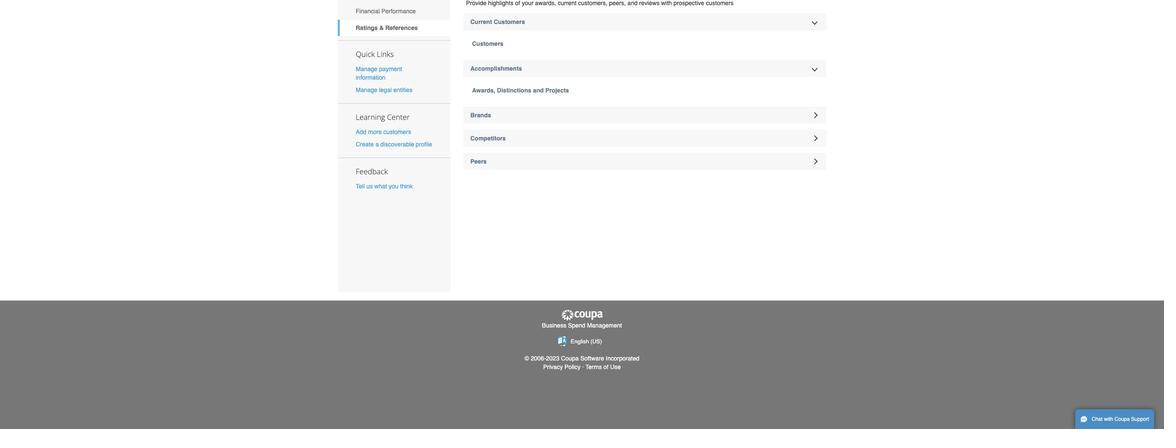 Task type: locate. For each thing, give the bounding box(es) containing it.
manage
[[356, 65, 378, 72], [356, 87, 378, 93]]

manage down information
[[356, 87, 378, 93]]

projects
[[546, 87, 569, 94]]

manage up information
[[356, 65, 378, 72]]

0 vertical spatial manage
[[356, 65, 378, 72]]

coupa right with
[[1115, 417, 1130, 423]]

create a discoverable profile
[[356, 141, 432, 148]]

add more customers
[[356, 129, 411, 135]]

1 vertical spatial customers
[[472, 40, 504, 47]]

peers heading
[[463, 153, 827, 170]]

performance
[[382, 8, 416, 15]]

current customers button
[[463, 13, 827, 30]]

customers
[[384, 129, 411, 135]]

payment
[[379, 65, 402, 72]]

discoverable
[[381, 141, 414, 148]]

brands button
[[463, 107, 827, 124]]

financial
[[356, 8, 380, 15]]

customers down current
[[472, 40, 504, 47]]

english
[[571, 339, 589, 345]]

0 vertical spatial coupa
[[561, 355, 579, 362]]

2 manage from the top
[[356, 87, 378, 93]]

policy
[[565, 364, 581, 371]]

manage payment information link
[[356, 65, 402, 81]]

you
[[389, 183, 399, 190]]

entities
[[394, 87, 413, 93]]

coupa up 'policy'
[[561, 355, 579, 362]]

legal
[[379, 87, 392, 93]]

manage legal entities
[[356, 87, 413, 93]]

manage inside manage payment information
[[356, 65, 378, 72]]

competitors button
[[463, 130, 827, 147]]

business
[[542, 323, 567, 329]]

us
[[367, 183, 373, 190]]

privacy policy
[[543, 364, 581, 371]]

ratings & references link
[[338, 20, 450, 36]]

ratings & references
[[356, 24, 418, 31]]

customers right current
[[494, 18, 525, 25]]

ratings
[[356, 24, 378, 31]]

1 manage from the top
[[356, 65, 378, 72]]

references
[[386, 24, 418, 31]]

add more customers link
[[356, 129, 411, 135]]

0 vertical spatial customers
[[494, 18, 525, 25]]

2006-
[[531, 355, 546, 362]]

1 horizontal spatial coupa
[[1115, 417, 1130, 423]]

chat with coupa support button
[[1076, 410, 1155, 430]]

with
[[1104, 417, 1114, 423]]

competitors
[[471, 135, 506, 142]]

current customers
[[471, 18, 525, 25]]

1 vertical spatial manage
[[356, 87, 378, 93]]

information
[[356, 74, 386, 81]]

incorporated
[[606, 355, 640, 362]]

customers
[[494, 18, 525, 25], [472, 40, 504, 47]]

© 2006-2023 coupa software incorporated
[[525, 355, 640, 362]]

create a discoverable profile link
[[356, 141, 432, 148]]

coupa
[[561, 355, 579, 362], [1115, 417, 1130, 423]]

1 vertical spatial coupa
[[1115, 417, 1130, 423]]

spend
[[568, 323, 586, 329]]

2023
[[546, 355, 560, 362]]

coupa supplier portal image
[[561, 310, 604, 322]]

business spend management
[[542, 323, 622, 329]]



Task type: vqa. For each thing, say whether or not it's contained in the screenshot.
Performance
yes



Task type: describe. For each thing, give the bounding box(es) containing it.
and
[[533, 87, 544, 94]]

center
[[387, 112, 410, 122]]

profile
[[416, 141, 432, 148]]

current
[[471, 18, 492, 25]]

english (us)
[[571, 339, 602, 345]]

privacy policy link
[[543, 364, 581, 371]]

create
[[356, 141, 374, 148]]

learning center
[[356, 112, 410, 122]]

accomplishments
[[471, 65, 522, 72]]

tell
[[356, 183, 365, 190]]

manage for manage payment information
[[356, 65, 378, 72]]

chat
[[1092, 417, 1103, 423]]

a
[[376, 141, 379, 148]]

awards, distinctions and projects
[[472, 87, 569, 94]]

peers button
[[463, 153, 827, 170]]

tell us what you think button
[[356, 182, 413, 191]]

coupa inside "button"
[[1115, 417, 1130, 423]]

tell us what you think
[[356, 183, 413, 190]]

feedback
[[356, 166, 388, 177]]

management
[[587, 323, 622, 329]]

software
[[581, 355, 604, 362]]

financial performance link
[[338, 3, 450, 20]]

accomplishments heading
[[463, 60, 827, 77]]

manage payment information
[[356, 65, 402, 81]]

what
[[375, 183, 387, 190]]

privacy
[[543, 364, 563, 371]]

support
[[1132, 417, 1150, 423]]

links
[[377, 49, 394, 59]]

brands
[[471, 112, 491, 119]]

manage for manage legal entities
[[356, 87, 378, 93]]

competitors heading
[[463, 130, 827, 147]]

think
[[400, 183, 413, 190]]

manage legal entities link
[[356, 87, 413, 93]]

awards,
[[472, 87, 496, 94]]

customers inside dropdown button
[[494, 18, 525, 25]]

distinctions
[[497, 87, 532, 94]]

learning
[[356, 112, 385, 122]]

current customers heading
[[463, 13, 827, 30]]

accomplishments button
[[463, 60, 827, 77]]

terms
[[586, 364, 602, 371]]

©
[[525, 355, 529, 362]]

peers
[[471, 158, 487, 165]]

terms of use
[[586, 364, 621, 371]]

financial performance
[[356, 8, 416, 15]]

quick
[[356, 49, 375, 59]]

quick links
[[356, 49, 394, 59]]

add
[[356, 129, 367, 135]]

(us)
[[591, 339, 602, 345]]

of
[[604, 364, 609, 371]]

use
[[610, 364, 621, 371]]

chat with coupa support
[[1092, 417, 1150, 423]]

&
[[380, 24, 384, 31]]

0 horizontal spatial coupa
[[561, 355, 579, 362]]

terms of use link
[[586, 364, 621, 371]]

more
[[368, 129, 382, 135]]

brands heading
[[463, 107, 827, 124]]



